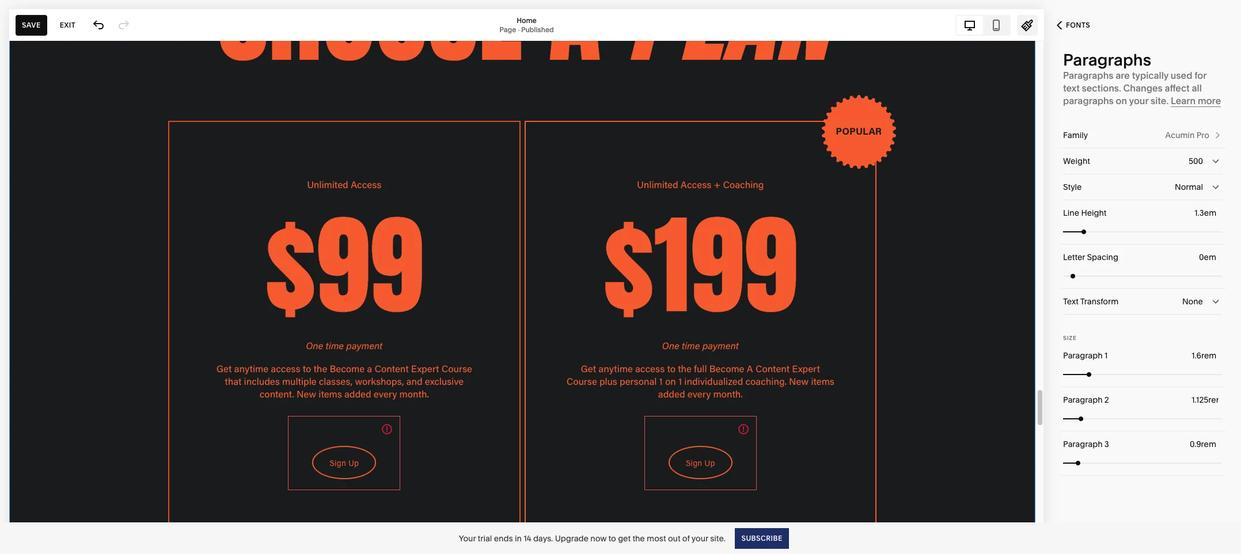 Task type: locate. For each thing, give the bounding box(es) containing it.
1 horizontal spatial your
[[1129, 95, 1149, 107]]

1 paragraph from the top
[[1063, 351, 1103, 361]]

3
[[1105, 440, 1109, 450]]

paragraphs for paragraphs are typically used for text sections. changes affect all paragraphs on your site.
[[1063, 70, 1114, 81]]

Line Height range field
[[1063, 219, 1222, 245]]

2 paragraphs from the top
[[1063, 70, 1114, 81]]

1 horizontal spatial site.
[[1151, 95, 1169, 107]]

Paragraph 3 range field
[[1063, 451, 1222, 476]]

published
[[521, 25, 554, 34]]

None field
[[1063, 149, 1222, 174], [1063, 175, 1222, 200], [1063, 289, 1222, 315], [1063, 149, 1222, 174], [1063, 175, 1222, 200], [1063, 289, 1222, 315]]

2 vertical spatial paragraph
[[1063, 440, 1103, 450]]

your right of
[[692, 534, 708, 544]]

height
[[1081, 208, 1107, 218]]

changes
[[1124, 82, 1163, 94]]

paragraphs inside paragraphs are typically used for text sections. changes affect all paragraphs on your site.
[[1063, 70, 1114, 81]]

subscribe
[[741, 534, 782, 543]]

on
[[1116, 95, 1127, 107]]

letter spacing
[[1063, 252, 1119, 263]]

text
[[1063, 82, 1080, 94]]

Paragraph 2 text field
[[1192, 394, 1219, 407]]

size
[[1063, 335, 1077, 342]]

paragraph for paragraph 2
[[1063, 395, 1103, 406]]

1 vertical spatial paragraph
[[1063, 395, 1103, 406]]

home
[[517, 16, 537, 24]]

your
[[1129, 95, 1149, 107], [692, 534, 708, 544]]

line height
[[1063, 208, 1107, 218]]

days.
[[533, 534, 553, 544]]

site.
[[1151, 95, 1169, 107], [710, 534, 726, 544]]

1 vertical spatial site.
[[710, 534, 726, 544]]

weight
[[1063, 156, 1090, 166]]

0 vertical spatial your
[[1129, 95, 1149, 107]]

page
[[500, 25, 516, 34]]

2
[[1105, 395, 1109, 406]]

fonts button
[[1044, 13, 1103, 38]]

site. right of
[[710, 534, 726, 544]]

2 paragraph from the top
[[1063, 395, 1103, 406]]

exit
[[60, 20, 76, 29]]

0 vertical spatial site.
[[1151, 95, 1169, 107]]

your
[[459, 534, 476, 544]]

site. down changes
[[1151, 95, 1169, 107]]

tab list
[[957, 16, 1010, 34]]

0 horizontal spatial your
[[692, 534, 708, 544]]

get
[[618, 534, 631, 544]]

0 vertical spatial paragraph
[[1063, 351, 1103, 361]]

0 horizontal spatial site.
[[710, 534, 726, 544]]

more
[[1198, 95, 1221, 107]]

paragraph down size
[[1063, 351, 1103, 361]]

1 paragraphs from the top
[[1063, 50, 1152, 70]]

trial
[[478, 534, 492, 544]]

1
[[1105, 351, 1108, 361]]

out
[[668, 534, 681, 544]]

your down changes
[[1129, 95, 1149, 107]]

spacing
[[1087, 252, 1119, 263]]

ends
[[494, 534, 513, 544]]

Letter Spacing range field
[[1063, 264, 1222, 289]]

save button
[[16, 15, 47, 35]]

paragraph left 2
[[1063, 395, 1103, 406]]

acumin pro
[[1165, 130, 1210, 141]]

now
[[591, 534, 607, 544]]

Line Height text field
[[1195, 207, 1219, 219]]

paragraphs for paragraphs
[[1063, 50, 1152, 70]]

paragraphs
[[1063, 50, 1152, 70], [1063, 70, 1114, 81]]

paragraph
[[1063, 351, 1103, 361], [1063, 395, 1103, 406], [1063, 440, 1103, 450]]

paragraph left 3
[[1063, 440, 1103, 450]]

site. inside paragraphs are typically used for text sections. changes affect all paragraphs on your site.
[[1151, 95, 1169, 107]]

paragraph for paragraph 1
[[1063, 351, 1103, 361]]

3 paragraph from the top
[[1063, 440, 1103, 450]]



Task type: describe. For each thing, give the bounding box(es) containing it.
in
[[515, 534, 522, 544]]

pro
[[1197, 130, 1210, 141]]

sections.
[[1082, 82, 1121, 94]]

save
[[22, 20, 41, 29]]

·
[[518, 25, 520, 34]]

style
[[1063, 182, 1082, 192]]

paragraph for paragraph 3
[[1063, 440, 1103, 450]]

paragraph 2
[[1063, 395, 1109, 406]]

paragraph 1
[[1063, 351, 1108, 361]]

used
[[1171, 70, 1193, 81]]

paragraphs
[[1063, 95, 1114, 107]]

are
[[1116, 70, 1130, 81]]

Paragraph 1 text field
[[1192, 350, 1219, 362]]

acumin
[[1165, 130, 1195, 141]]

normal
[[1175, 182, 1203, 192]]

learn
[[1171, 95, 1196, 107]]

your inside paragraphs are typically used for text sections. changes affect all paragraphs on your site.
[[1129, 95, 1149, 107]]

line
[[1063, 208, 1080, 218]]

family
[[1063, 130, 1088, 141]]

most
[[647, 534, 666, 544]]

Paragraph 3 text field
[[1190, 438, 1219, 451]]

learn more link
[[1171, 95, 1221, 107]]

learn more
[[1171, 95, 1221, 107]]

letter
[[1063, 252, 1085, 263]]

Paragraph 1 range field
[[1063, 362, 1222, 387]]

14
[[524, 534, 531, 544]]

upgrade
[[555, 534, 589, 544]]

of
[[683, 534, 690, 544]]

for
[[1195, 70, 1207, 81]]

your trial ends in 14 days. upgrade now to get the most out of your site.
[[459, 534, 726, 544]]

paragraphs are typically used for text sections. changes affect all paragraphs on your site.
[[1063, 70, 1207, 107]]

500
[[1189, 156, 1203, 166]]

exit button
[[53, 15, 82, 35]]

the
[[633, 534, 645, 544]]

transform
[[1081, 297, 1119, 307]]

fonts
[[1066, 21, 1091, 29]]

Letter Spacing text field
[[1199, 251, 1219, 264]]

to
[[609, 534, 616, 544]]

affect
[[1165, 82, 1190, 94]]

all
[[1192, 82, 1202, 94]]

text transform
[[1063, 297, 1119, 307]]

paragraph 3
[[1063, 440, 1109, 450]]

text
[[1063, 297, 1079, 307]]

home page · published
[[500, 16, 554, 34]]

typically
[[1132, 70, 1169, 81]]

Paragraph 2 range field
[[1063, 406, 1222, 432]]

1 vertical spatial your
[[692, 534, 708, 544]]

none
[[1183, 297, 1203, 307]]

subscribe button
[[735, 529, 789, 549]]



Task type: vqa. For each thing, say whether or not it's contained in the screenshot.
topmost Color button
no



